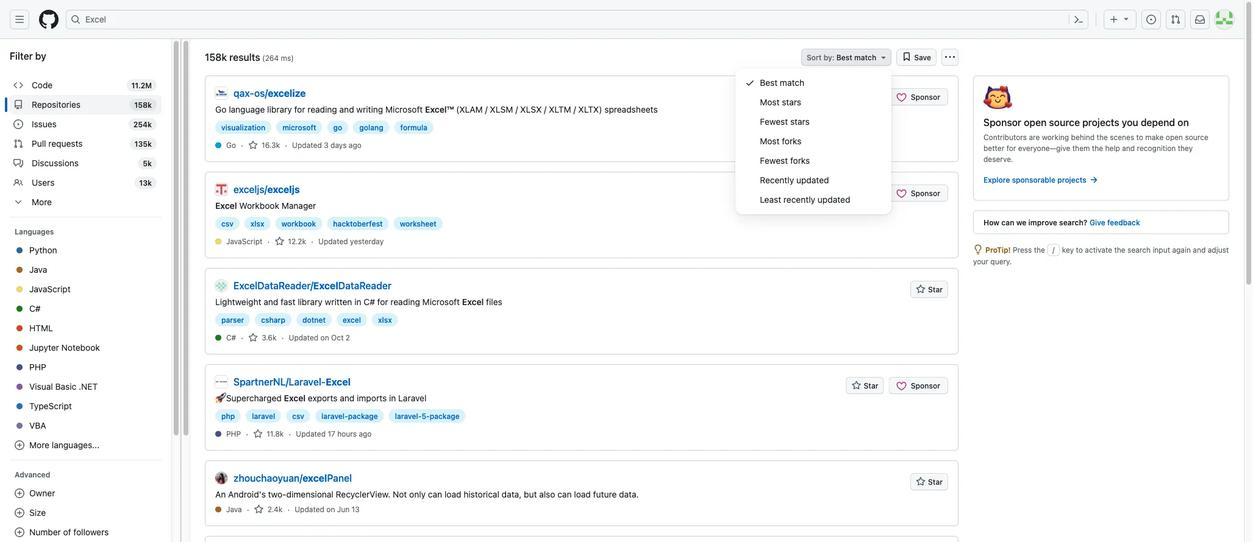 Task type: vqa. For each thing, say whether or not it's contained in the screenshot.
and within the Sponsor Open Source Projects You Depend On Contributors Are Working Behind The Scenes To Make Open Source Better For Everyone—Give Them The Help And Recognition They Deserve.
yes



Task type: locate. For each thing, give the bounding box(es) containing it.
in down 'datareader' in the bottom left of the page
[[355, 297, 362, 307]]

make
[[1146, 133, 1164, 142]]

1 horizontal spatial package
[[430, 412, 460, 421]]

1 vertical spatial xlsx link
[[372, 314, 398, 327]]

fewest down most stars
[[760, 117, 788, 127]]

exports
[[308, 394, 338, 404]]

3 heart image from the top
[[897, 382, 907, 392]]

updated down dimensional
[[295, 506, 325, 515]]

to left make
[[1137, 133, 1144, 142]]

· right java language element
[[247, 505, 249, 515]]

source up they
[[1186, 133, 1209, 142]]

158k up 254k
[[134, 101, 152, 109]]

and up go link
[[340, 104, 354, 114]]

of
[[63, 528, 71, 538]]

can right also
[[558, 490, 572, 500]]

typescript
[[29, 402, 72, 412]]

0 horizontal spatial reading
[[308, 104, 337, 114]]

workbook
[[239, 201, 279, 211]]

1 fewest from the top
[[760, 117, 788, 127]]

more down vba
[[29, 441, 49, 451]]

dotnet link
[[296, 314, 332, 327]]

html
[[29, 324, 53, 334]]

javascript down the python
[[29, 285, 71, 295]]

match up most stars
[[780, 78, 805, 88]]

microsoft
[[386, 104, 423, 114], [423, 297, 460, 307]]

sc 9kayk9 0 image inside "save" 'button'
[[902, 52, 912, 62]]

ago inside the · updated 17 hours ago
[[359, 430, 372, 439]]

spartnernl/laravel- excel
[[234, 377, 351, 388]]

sc 9kayk9 0 image
[[902, 52, 912, 62], [13, 100, 23, 110], [248, 141, 258, 150], [1089, 175, 1099, 185], [13, 178, 23, 188], [13, 198, 23, 207], [254, 505, 264, 515]]

forks up recently updated
[[791, 156, 810, 166]]

worksheet
[[400, 220, 437, 228]]

hacktoberfest
[[333, 220, 383, 228]]

2 laravel- from the left
[[395, 412, 422, 421]]

most down best match
[[760, 97, 780, 107]]

1 vertical spatial excel
[[303, 473, 327, 485]]

laravel link
[[246, 410, 281, 423]]

1 vertical spatial fewest
[[760, 156, 788, 166]]

javascript down workbook
[[226, 238, 263, 246]]

ago
[[349, 141, 362, 150], [359, 430, 372, 439]]

jupyter notebook
[[29, 343, 100, 353]]

c# down 'datareader' in the bottom left of the page
[[364, 297, 375, 307]]

11.8k link
[[253, 429, 284, 440]]

0 horizontal spatial xlsx link
[[245, 217, 271, 231]]

0 horizontal spatial can
[[428, 490, 442, 500]]

·
[[241, 140, 243, 150], [285, 140, 287, 150], [267, 237, 270, 247], [311, 237, 314, 247], [241, 333, 244, 343], [282, 333, 284, 343], [246, 430, 248, 440], [289, 430, 291, 440], [247, 505, 249, 515], [288, 505, 290, 515]]

plus circle image left number
[[15, 528, 24, 538]]

laravel- for package
[[322, 412, 348, 421]]

visual basic .net link
[[10, 378, 162, 397]]

also
[[539, 490, 555, 500]]

in left laravel
[[389, 394, 396, 404]]

go
[[333, 123, 342, 132]]

the left search
[[1115, 246, 1126, 255]]

laravel-5-package link
[[389, 410, 466, 423]]

1 horizontal spatial xlsx
[[378, 316, 392, 325]]

size
[[29, 509, 46, 519]]

updated down 'hacktoberfest' 'link'
[[319, 238, 348, 246]]

1 vertical spatial on
[[321, 334, 329, 343]]

activate
[[1086, 246, 1113, 255]]

library down exceldatareader/ excel datareader
[[298, 297, 323, 307]]

1 vertical spatial more
[[29, 441, 49, 451]]

laravel- down laravel
[[395, 412, 422, 421]]

0 horizontal spatial javascript
[[29, 285, 71, 295]]

reading down 'datareader' in the bottom left of the page
[[391, 297, 420, 307]]

plus circle image
[[15, 489, 24, 499], [15, 528, 24, 538]]

for inside sponsor open source projects you depend on contributors are working behind the scenes to make open source better for everyone—give them the help and recognition they deserve.
[[1007, 144, 1017, 153]]

in
[[355, 297, 362, 307], [389, 394, 396, 404]]

heart image for spartnernl/laravel- excel
[[897, 382, 907, 392]]

we
[[1017, 219, 1027, 227]]

go down visualization link at the left top of the page
[[226, 141, 236, 150]]

on inside '· updated on oct 2'
[[321, 334, 329, 343]]

save
[[915, 53, 932, 62]]

fewest forks
[[760, 156, 810, 166]]

python link
[[10, 241, 162, 261]]

1 vertical spatial best
[[760, 78, 778, 88]]

open
[[1024, 117, 1047, 128], [1166, 133, 1184, 142]]

0 horizontal spatial 158k
[[134, 101, 152, 109]]

fewest for fewest stars
[[760, 117, 788, 127]]

13
[[352, 506, 360, 515]]

1 horizontal spatial open
[[1166, 133, 1184, 142]]

csv link up javascript language element
[[215, 217, 240, 231]]

c#
[[364, 297, 375, 307], [29, 304, 41, 314], [226, 334, 236, 343]]

plus circle image inside number of followers button
[[15, 528, 24, 538]]

2.4k link
[[254, 505, 283, 516]]

on left oct
[[321, 334, 329, 343]]

1 vertical spatial stars
[[791, 117, 810, 127]]

sc 9kayk9 0 image inside 3.6k link
[[248, 333, 258, 343]]

1 vertical spatial xlsx
[[378, 316, 392, 325]]

0 vertical spatial php
[[29, 363, 46, 373]]

plus circle image for size
[[15, 509, 24, 519]]

scenes
[[1111, 133, 1135, 142]]

match
[[855, 53, 877, 62], [780, 78, 805, 88]]

(
[[262, 54, 265, 63]]

javascript inside "link"
[[29, 285, 71, 295]]

1 vertical spatial sponsor button
[[889, 185, 949, 202]]

csv down 🚀 supercharged excel exports and imports in laravel
[[292, 412, 304, 421]]

forks up fewest forks
[[782, 136, 802, 146]]

on inside · updated on jun 13
[[327, 506, 335, 515]]

0 vertical spatial source
[[1050, 117, 1081, 128]]

0 vertical spatial xlsx link
[[245, 217, 271, 231]]

1 vertical spatial source
[[1186, 133, 1209, 142]]

1 vertical spatial heart image
[[897, 189, 907, 199]]

plus circle image for more languages...
[[15, 441, 24, 451]]

microsoft left files on the bottom left
[[423, 297, 460, 307]]

plus circle image left owner
[[15, 489, 24, 499]]

sc 9kayk9 0 image left save
[[902, 52, 912, 62]]

excelize
[[268, 88, 306, 99]]

0 vertical spatial excel
[[343, 316, 361, 325]]

sc 9kayk9 0 image left '3.6k'
[[248, 333, 258, 343]]

2 vertical spatial star button
[[911, 474, 949, 491]]

1 vertical spatial projects
[[1058, 176, 1087, 185]]

1 vertical spatial csv
[[292, 412, 304, 421]]

1 vertical spatial ago
[[359, 430, 372, 439]]

go
[[215, 104, 227, 114], [226, 141, 236, 150]]

1 vertical spatial java
[[226, 506, 242, 515]]

java down the python
[[29, 265, 47, 275]]

1 package from the left
[[348, 412, 378, 421]]

2 vertical spatial for
[[377, 297, 388, 307]]

more down users
[[32, 197, 52, 207]]

0 horizontal spatial php
[[29, 363, 46, 373]]

package
[[348, 412, 378, 421], [430, 412, 460, 421]]

1 horizontal spatial php
[[226, 430, 241, 439]]

better
[[984, 144, 1005, 153]]

1 most from the top
[[760, 97, 780, 107]]

fast
[[281, 297, 296, 307]]

can right the only
[[428, 490, 442, 500]]

1 horizontal spatial in
[[389, 394, 396, 404]]

1 vertical spatial microsoft
[[423, 297, 460, 307]]

· left 12.2k link
[[267, 237, 270, 247]]

the left help
[[1093, 144, 1104, 153]]

sc 9kayk9 0 image inside 2.4k link
[[254, 505, 264, 515]]

open up are
[[1024, 117, 1047, 128]]

projects inside sponsor open source projects you depend on contributors are working behind the scenes to make open source better for everyone—give them the help and recognition they deserve.
[[1083, 117, 1120, 128]]

owner
[[29, 489, 55, 499]]

0 vertical spatial on
[[1178, 117, 1190, 128]]

match right by:
[[855, 53, 877, 62]]

reading up go link
[[308, 104, 337, 114]]

sc 9kayk9 0 image inside '16.3k' link
[[248, 141, 258, 150]]

menu
[[736, 68, 892, 215]]

library down excelize
[[267, 104, 292, 114]]

git pull request image
[[1171, 15, 1181, 24]]

excel right homepage image
[[85, 14, 106, 24]]

search
[[1128, 246, 1151, 255]]

issue opened image
[[1147, 15, 1157, 24]]

panel
[[327, 473, 352, 485]]

1 horizontal spatial csv
[[292, 412, 304, 421]]

1 vertical spatial in
[[389, 394, 396, 404]]

0 vertical spatial projects
[[1083, 117, 1120, 128]]

plus circle image left size
[[15, 509, 24, 519]]

star button
[[911, 281, 949, 298], [847, 378, 884, 395], [911, 474, 949, 491]]

ago for excelize
[[349, 141, 362, 150]]

for down contributors
[[1007, 144, 1017, 153]]

best match radio item
[[741, 73, 887, 93]]

package icon image
[[984, 86, 1013, 109]]

0 vertical spatial more
[[32, 197, 52, 207]]

sponsor open source projects you depend on contributors are working behind the scenes to make open source better for everyone—give them the help and recognition they deserve.
[[984, 117, 1209, 164]]

laravel- up 17
[[322, 412, 348, 421]]

2 most from the top
[[760, 136, 780, 146]]

0 horizontal spatial c#
[[29, 304, 41, 314]]

2 vertical spatial star
[[929, 478, 943, 487]]

0 horizontal spatial excel
[[303, 473, 327, 485]]

0 horizontal spatial xlsx
[[251, 220, 264, 228]]

0 horizontal spatial laravel-
[[322, 412, 348, 421]]

stars up fewest stars
[[782, 97, 802, 107]]

sc 9kayk9 0 image down "them"
[[1089, 175, 1099, 185]]

0 vertical spatial library
[[267, 104, 292, 114]]

best
[[837, 53, 853, 62], [760, 78, 778, 88]]

0 vertical spatial java
[[29, 265, 47, 275]]

0 vertical spatial heart image
[[897, 93, 907, 102]]

1 plus circle image from the top
[[15, 441, 24, 451]]

projects up behind
[[1083, 117, 1120, 128]]

1 vertical spatial star
[[864, 382, 879, 390]]

0 horizontal spatial csv
[[221, 220, 234, 228]]

1 vertical spatial javascript
[[29, 285, 71, 295]]

xlsm
[[490, 104, 513, 114]]

xltx)
[[579, 104, 602, 114]]

load left future
[[574, 490, 591, 500]]

excel left files on the bottom left
[[462, 297, 484, 307]]

0 vertical spatial plus circle image
[[15, 489, 24, 499]]

go left language
[[215, 104, 227, 114]]

· right c# language 'element'
[[241, 333, 244, 343]]

2 heart image from the top
[[897, 189, 907, 199]]

sc 9kayk9 0 image inside 12.2k link
[[275, 237, 285, 247]]

most forks
[[760, 136, 802, 146]]

1 vertical spatial most
[[760, 136, 780, 146]]

package inside laravel-5-package 'link'
[[430, 412, 460, 421]]

and up "laravel-package" link
[[340, 394, 355, 404]]

excel inside excel button
[[85, 14, 106, 24]]

c# link
[[10, 300, 162, 319]]

filter by element
[[5, 71, 167, 543]]

sc 9kayk9 0 image left 12.2k
[[275, 237, 285, 247]]

stars up most forks
[[791, 117, 810, 127]]

1 horizontal spatial java
[[226, 506, 242, 515]]

sponsor button for excel
[[889, 378, 949, 395]]

2 plus circle image from the top
[[15, 509, 24, 519]]

projects down "them"
[[1058, 176, 1087, 185]]

0 vertical spatial to
[[1137, 133, 1144, 142]]

2 fewest from the top
[[760, 156, 788, 166]]

and inside sponsor open source projects you depend on contributors are working behind the scenes to make open source better for everyone—give them the help and recognition they deserve.
[[1123, 144, 1135, 153]]

0 horizontal spatial to
[[1077, 246, 1083, 255]]

plus circle image inside more languages... button
[[15, 441, 24, 451]]

1 vertical spatial to
[[1077, 246, 1083, 255]]

the inside key to activate the search input again and adjust your query.
[[1115, 246, 1126, 255]]

0 vertical spatial match
[[855, 53, 877, 62]]

2 vertical spatial sponsor button
[[889, 378, 949, 395]]

excel up dimensional
[[303, 473, 327, 485]]

go for go
[[226, 141, 236, 150]]

java language element
[[226, 505, 242, 516]]

ago right days
[[349, 141, 362, 150]]

zhouchaoyuan/
[[234, 473, 303, 485]]

php up visual
[[29, 363, 46, 373]]

more inside button
[[29, 441, 49, 451]]

for up microsoft link
[[294, 104, 305, 114]]

0 horizontal spatial best
[[760, 78, 778, 88]]

everyone—give
[[1019, 144, 1071, 153]]

/ right the xlsx
[[544, 104, 547, 114]]

to inside sponsor open source projects you depend on contributors are working behind the scenes to make open source better for everyone—give them the help and recognition they deserve.
[[1137, 133, 1144, 142]]

1 plus circle image from the top
[[15, 489, 24, 499]]

2 plus circle image from the top
[[15, 528, 24, 538]]

1 horizontal spatial 158k
[[205, 52, 227, 63]]

/ left the xlsx
[[516, 104, 518, 114]]

load left historical
[[445, 490, 462, 500]]

stars for fewest stars
[[791, 117, 810, 127]]

exceldatareader/ excel datareader
[[234, 280, 392, 292]]

0 vertical spatial forks
[[782, 136, 802, 146]]

most for most forks
[[760, 136, 780, 146]]

0 vertical spatial star button
[[911, 281, 949, 298]]

for down 'datareader' in the bottom left of the page
[[377, 297, 388, 307]]

php
[[29, 363, 46, 373], [226, 430, 241, 439]]

load
[[445, 490, 462, 500], [574, 490, 591, 500]]

1 vertical spatial reading
[[391, 297, 420, 307]]

1 horizontal spatial source
[[1186, 133, 1209, 142]]

xlsx
[[251, 220, 264, 228], [378, 316, 392, 325]]

· updated on oct 2
[[282, 333, 350, 343]]

excel inside excel link
[[343, 316, 361, 325]]

the
[[1097, 133, 1108, 142], [1093, 144, 1104, 153], [1035, 246, 1046, 255], [1115, 246, 1126, 255]]

package inside "laravel-package" link
[[348, 412, 378, 421]]

best inside radio item
[[760, 78, 778, 88]]

1 vertical spatial library
[[298, 297, 323, 307]]

most down fewest stars
[[760, 136, 780, 146]]

most for most stars
[[760, 97, 780, 107]]

158k inside 'filter by' element
[[134, 101, 152, 109]]

sc 9kayk9 0 image left users
[[13, 178, 23, 188]]

0 horizontal spatial for
[[294, 104, 305, 114]]

csv link down 🚀 supercharged excel exports and imports in laravel
[[286, 410, 311, 423]]

excel up 2
[[343, 316, 361, 325]]

0 vertical spatial most
[[760, 97, 780, 107]]

plus circle image
[[15, 441, 24, 451], [15, 509, 24, 519]]

/ left key
[[1053, 246, 1055, 255]]

xlsx link down the lightweight and fast library written in c# for reading microsoft excel files
[[372, 314, 398, 327]]

1 horizontal spatial to
[[1137, 133, 1144, 142]]

plus circle image inside size button
[[15, 509, 24, 519]]

plus circle image inside owner button
[[15, 489, 24, 499]]

2 sponsor button from the top
[[889, 185, 949, 202]]

0 horizontal spatial java
[[29, 265, 47, 275]]

most
[[760, 97, 780, 107], [760, 136, 780, 146]]

1 horizontal spatial excel
[[343, 316, 361, 325]]

sc 9kayk9 0 image left 2.4k
[[254, 505, 264, 515]]

1 vertical spatial forks
[[791, 156, 810, 166]]

0 vertical spatial stars
[[782, 97, 802, 107]]

best right check image
[[760, 78, 778, 88]]

and right again
[[1194, 246, 1206, 255]]

updated inside the · updated 17 hours ago
[[296, 430, 326, 439]]

1 sponsor button from the top
[[889, 88, 949, 106]]

javascript language element
[[226, 236, 263, 247]]

source up working
[[1050, 117, 1081, 128]]

1 vertical spatial plus circle image
[[15, 509, 24, 519]]

plus circle image for owner
[[15, 489, 24, 499]]

yesterday
[[350, 238, 384, 246]]

ago right hours
[[359, 430, 372, 439]]

0 horizontal spatial package
[[348, 412, 378, 421]]

to inside key to activate the search input again and adjust your query.
[[1077, 246, 1083, 255]]

updated for excel
[[296, 430, 326, 439]]

0 vertical spatial csv link
[[215, 217, 240, 231]]

1 horizontal spatial can
[[558, 490, 572, 500]]

1 horizontal spatial xlsx link
[[372, 314, 398, 327]]

1 laravel- from the left
[[322, 412, 348, 421]]

deserve.
[[984, 155, 1014, 164]]

1 horizontal spatial load
[[574, 490, 591, 500]]

0 vertical spatial star
[[929, 286, 943, 294]]

c# up html
[[29, 304, 41, 314]]

visualization link
[[215, 121, 272, 134]]

updated left 17
[[296, 430, 326, 439]]

1 horizontal spatial laravel-
[[395, 412, 422, 421]]

heart image
[[897, 93, 907, 102], [897, 189, 907, 199], [897, 382, 907, 392]]

size button
[[10, 504, 162, 523]]

star for zhouchaoyuan/ excel panel
[[929, 478, 943, 487]]

plus circle image up advanced
[[15, 441, 24, 451]]

owner button
[[10, 484, 162, 504]]

xltm
[[549, 104, 571, 114]]

number of followers
[[29, 528, 109, 538]]

give feedback button
[[1090, 216, 1141, 229]]

1 vertical spatial match
[[780, 78, 805, 88]]

best right by:
[[837, 53, 853, 62]]

csv up javascript language element
[[221, 220, 234, 228]]

🚀 supercharged excel exports and imports in laravel
[[215, 394, 427, 404]]

go language library for reading and writing microsoft excel ™ (xlam / xlsm / xlsx / xltm / xltx) spreadsheets
[[215, 104, 658, 114]]

1 vertical spatial go
[[226, 141, 236, 150]]

php down php
[[226, 430, 241, 439]]

an android's two-dimensional recyclerview. not only can load historical data, but also can load future data.
[[215, 490, 639, 500]]

updated inside · updated yesterday
[[319, 238, 348, 246]]

on for · updated on jun 13
[[327, 506, 335, 515]]

laravel- inside 'link'
[[395, 412, 422, 421]]

java down android's
[[226, 506, 242, 515]]

on left jun
[[327, 506, 335, 515]]

3 sponsor button from the top
[[889, 378, 949, 395]]

csv for csv link to the left
[[221, 220, 234, 228]]

php language element
[[226, 429, 241, 440]]

sc 9kayk9 0 image
[[13, 81, 23, 90], [13, 120, 23, 129], [13, 139, 23, 149], [13, 159, 23, 168], [275, 237, 285, 247], [974, 245, 983, 255], [248, 333, 258, 343], [253, 430, 263, 440]]

.net
[[79, 382, 98, 392]]

0 vertical spatial for
[[294, 104, 305, 114]]

star button for datareader
[[911, 281, 949, 298]]

2 vertical spatial on
[[327, 506, 335, 515]]

· updated yesterday
[[311, 237, 384, 247]]

0 vertical spatial open
[[1024, 117, 1047, 128]]

1 vertical spatial csv link
[[286, 410, 311, 423]]

go for go language library for reading and writing microsoft excel ™ (xlam / xlsm / xlsx / xltm / xltx) spreadsheets
[[215, 104, 227, 114]]

hacktoberfest link
[[327, 217, 389, 231]]

jupyter
[[29, 343, 59, 353]]

2 horizontal spatial for
[[1007, 144, 1017, 153]]

more for more languages...
[[29, 441, 49, 451]]

158k
[[205, 52, 227, 63], [134, 101, 152, 109]]

sponsor button
[[889, 88, 949, 106], [889, 185, 949, 202], [889, 378, 949, 395]]

data.
[[619, 490, 639, 500]]

more for more
[[32, 197, 52, 207]]

updated inside the · updated 3 days ago
[[292, 141, 322, 150]]

2 package from the left
[[430, 412, 460, 421]]

on
[[1178, 117, 1190, 128], [321, 334, 329, 343], [327, 506, 335, 515]]

updated down "dotnet" link
[[289, 334, 319, 343]]

to right key
[[1077, 246, 1083, 255]]

fewest up recently
[[760, 156, 788, 166]]

forks
[[782, 136, 802, 146], [791, 156, 810, 166]]

them
[[1073, 144, 1091, 153]]

discussions
[[32, 158, 79, 168]]

csv
[[221, 220, 234, 228], [292, 412, 304, 421]]

0 vertical spatial xlsx
[[251, 220, 264, 228]]

1 horizontal spatial library
[[298, 297, 323, 307]]

give
[[1090, 219, 1106, 227]]

updated
[[292, 141, 322, 150], [319, 238, 348, 246], [289, 334, 319, 343], [296, 430, 326, 439], [295, 506, 325, 515]]

1 vertical spatial plus circle image
[[15, 528, 24, 538]]

updated for os/
[[292, 141, 322, 150]]

updated left 3
[[292, 141, 322, 150]]

ago inside the · updated 3 days ago
[[349, 141, 362, 150]]



Task type: describe. For each thing, give the bounding box(es) containing it.
sponsor button for exceljs
[[889, 185, 949, 202]]

spartnernl/laravel-
[[234, 377, 326, 388]]

excel up formula link at the top left of page
[[425, 104, 447, 114]]

· right 12.2k
[[311, 237, 314, 247]]

0 vertical spatial updated
[[797, 175, 829, 185]]

notebook
[[61, 343, 100, 353]]

excel up exports
[[326, 377, 351, 388]]

again
[[1173, 246, 1192, 255]]

updated inside · updated on jun 13
[[295, 506, 325, 515]]

jupyter notebook link
[[10, 339, 162, 358]]

filter by region
[[0, 39, 181, 543]]

key
[[1063, 246, 1074, 255]]

pull requests
[[32, 139, 83, 149]]

1 vertical spatial php
[[226, 430, 241, 439]]

1 vertical spatial open
[[1166, 133, 1184, 142]]

excel up written
[[313, 280, 338, 292]]

· right 11.8k on the bottom left
[[289, 430, 291, 440]]

triangle down image
[[1122, 14, 1132, 23]]

laravel- for 5-
[[395, 412, 422, 421]]

visual basic .net
[[29, 382, 98, 392]]

2
[[346, 334, 350, 343]]

(xlam
[[456, 104, 483, 114]]

languages
[[15, 228, 54, 236]]

followers
[[73, 528, 109, 538]]

3
[[324, 141, 329, 150]]

sc 9kayk9 0 image inside more element
[[13, 198, 23, 207]]

csv for the bottommost csv link
[[292, 412, 304, 421]]

2 load from the left
[[574, 490, 591, 500]]

protip!
[[986, 246, 1011, 255]]

excel button
[[66, 10, 1089, 29]]

microsoft link
[[276, 121, 322, 134]]

spreadsheets
[[605, 104, 658, 114]]

· right 2.4k
[[288, 505, 290, 515]]

homepage image
[[39, 10, 59, 29]]

notifications image
[[1196, 15, 1206, 24]]

open column options image
[[946, 52, 955, 62]]

php inside languages element
[[29, 363, 46, 373]]

repositories
[[32, 100, 81, 110]]

sc 9kayk9 0 image left issues
[[13, 120, 23, 129]]

but
[[524, 490, 537, 500]]

forks for fewest forks
[[791, 156, 810, 166]]

3.6k
[[262, 334, 277, 343]]

stars for most stars
[[782, 97, 802, 107]]

heart image for exceljs/ exceljs
[[897, 189, 907, 199]]

the up help
[[1097, 133, 1108, 142]]

12.2k
[[288, 238, 306, 246]]

0 vertical spatial best
[[837, 53, 853, 62]]

1 load from the left
[[445, 490, 462, 500]]

help
[[1106, 144, 1121, 153]]

/ right xltm
[[574, 104, 576, 114]]

and down exceldatareader/
[[264, 297, 278, 307]]

more languages...
[[29, 441, 100, 451]]

1 vertical spatial star button
[[847, 378, 884, 395]]

exceldatareader/
[[234, 280, 313, 292]]

fewest stars
[[760, 117, 810, 127]]

java inside languages element
[[29, 265, 47, 275]]

updated for exceljs
[[319, 238, 348, 246]]

data,
[[502, 490, 522, 500]]

press the
[[1013, 246, 1046, 255]]

1 horizontal spatial reading
[[391, 297, 420, 307]]

™
[[447, 104, 454, 114]]

adjust
[[1208, 246, 1229, 255]]

1 horizontal spatial for
[[377, 297, 388, 307]]

the right "press"
[[1035, 246, 1046, 255]]

least
[[760, 195, 782, 205]]

11.2m
[[131, 81, 152, 90]]

3.6k link
[[248, 333, 277, 344]]

you
[[1122, 117, 1139, 128]]

an
[[215, 490, 226, 500]]

0 horizontal spatial library
[[267, 104, 292, 114]]

save button
[[897, 49, 937, 66]]

vba link
[[10, 417, 162, 436]]

sc 9kayk9 0 image up your
[[974, 245, 983, 255]]

· right go language element
[[241, 140, 243, 150]]

future
[[593, 490, 617, 500]]

explore sponsorable projects link
[[984, 175, 1220, 191]]

1 heart image from the top
[[897, 93, 907, 102]]

sponsorable
[[1013, 176, 1056, 185]]

workbook
[[282, 220, 316, 228]]

microsoft
[[283, 123, 316, 132]]

issues
[[32, 119, 57, 129]]

go link
[[327, 121, 349, 134]]

code
[[32, 80, 53, 90]]

languages...
[[52, 441, 100, 451]]

working
[[1042, 133, 1070, 142]]

laravel-package link
[[315, 410, 384, 423]]

sc 9kayk9 0 image inside the 11.8k link
[[253, 430, 263, 440]]

recognition
[[1138, 144, 1176, 153]]

menu containing best match
[[736, 68, 892, 215]]

sc 9kayk9 0 image left pull on the top
[[13, 139, 23, 149]]

· right 16.3k
[[285, 140, 287, 150]]

1 vertical spatial updated
[[818, 195, 851, 205]]

fewest for fewest forks
[[760, 156, 788, 166]]

by
[[35, 50, 46, 62]]

languages element
[[5, 241, 167, 461]]

recently updated
[[760, 175, 829, 185]]

sc 9kayk9 0 image left code on the left top of page
[[13, 81, 23, 90]]

laravel
[[252, 412, 275, 421]]

2 horizontal spatial c#
[[364, 297, 375, 307]]

recently
[[784, 195, 816, 205]]

search?
[[1060, 219, 1088, 227]]

on inside sponsor open source projects you depend on contributors are working behind the scenes to make open source better for everyone—give them the help and recognition they deserve.
[[1178, 117, 1190, 128]]

0 horizontal spatial csv link
[[215, 217, 240, 231]]

updated inside '· updated on oct 2'
[[289, 334, 319, 343]]

1 horizontal spatial match
[[855, 53, 877, 62]]

17
[[328, 430, 335, 439]]

pull
[[32, 139, 46, 149]]

sc 9kayk9 0 image left repositories
[[13, 100, 23, 110]]

php
[[221, 412, 235, 421]]

language
[[229, 104, 265, 114]]

1 horizontal spatial c#
[[226, 334, 236, 343]]

forks for most forks
[[782, 136, 802, 146]]

excel down exceljs/
[[215, 201, 237, 211]]

· right '3.6k'
[[282, 333, 284, 343]]

ms
[[281, 54, 291, 63]]

advanced element
[[5, 484, 167, 543]]

254k
[[133, 120, 152, 129]]

vba
[[29, 421, 46, 431]]

plus circle image for number of followers
[[15, 528, 24, 538]]

supercharged
[[226, 394, 282, 404]]

158k for 158k
[[134, 101, 152, 109]]

recyclerview.
[[336, 490, 391, 500]]

plus image
[[1110, 15, 1120, 24]]

· updated 17 hours ago
[[289, 430, 372, 440]]

· right php language element
[[246, 430, 248, 440]]

c# inside languages element
[[29, 304, 41, 314]]

more languages... button
[[10, 436, 162, 456]]

key to activate the search input again and adjust your query.
[[974, 246, 1229, 266]]

0 vertical spatial microsoft
[[386, 104, 423, 114]]

and inside key to activate the search input again and adjust your query.
[[1194, 246, 1206, 255]]

0 horizontal spatial in
[[355, 297, 362, 307]]

more element
[[10, 193, 162, 212]]

sc 9kayk9 0 image inside the explore sponsorable projects link
[[1089, 175, 1099, 185]]

star for exceldatareader/ excel datareader
[[929, 286, 943, 294]]

lightweight
[[215, 297, 261, 307]]

explore sponsorable projects
[[984, 176, 1087, 185]]

jun
[[337, 506, 350, 515]]

ago for excel
[[359, 430, 372, 439]]

· updated 3 days ago
[[285, 140, 362, 150]]

0 vertical spatial reading
[[308, 104, 337, 114]]

0 horizontal spatial open
[[1024, 117, 1047, 128]]

hours
[[337, 430, 357, 439]]

on for · updated on oct 2
[[321, 334, 329, 343]]

input
[[1153, 246, 1171, 255]]

sponsor inside sponsor open source projects you depend on contributors are working behind the scenes to make open source better for everyone—give them the help and recognition they deserve.
[[984, 117, 1022, 128]]

historical
[[464, 490, 500, 500]]

star button for panel
[[911, 474, 949, 491]]

zhouchaoyuan/ excel panel
[[234, 473, 352, 485]]

feedback
[[1108, 219, 1141, 227]]

check image
[[746, 78, 755, 88]]

c# language element
[[226, 333, 236, 344]]

match inside radio item
[[780, 78, 805, 88]]

158k for 158k results ( 264 ms )
[[205, 52, 227, 63]]

csharp link
[[255, 314, 292, 327]]

2 horizontal spatial can
[[1002, 219, 1015, 227]]

only
[[409, 490, 426, 500]]

· updated on jun 13
[[288, 505, 360, 515]]

go language element
[[226, 140, 236, 151]]

0 vertical spatial javascript
[[226, 238, 263, 246]]

/ left 'xlsm'
[[485, 104, 488, 114]]

158k results ( 264 ms )
[[205, 52, 294, 63]]

sc 9kayk9 0 image left the discussions
[[13, 159, 23, 168]]

0 horizontal spatial source
[[1050, 117, 1081, 128]]

excel down spartnernl/laravel- excel
[[284, 394, 306, 404]]

command palette image
[[1074, 15, 1084, 24]]

5k
[[143, 159, 152, 168]]

12.2k link
[[275, 236, 306, 247]]



